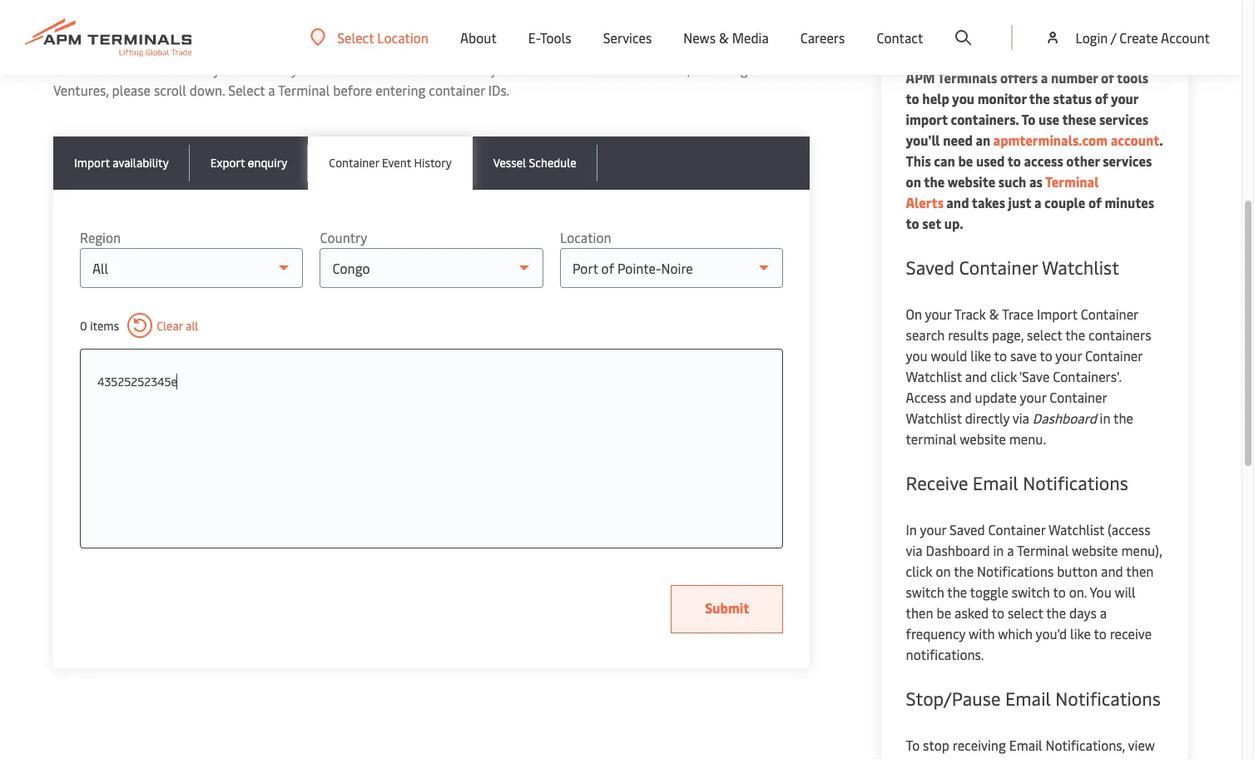 Task type: vqa. For each thing, say whether or not it's contained in the screenshot.
read
no



Task type: locate. For each thing, give the bounding box(es) containing it.
1 vertical spatial via
[[906, 541, 923, 559]]

notifications for stop/pause
[[1056, 686, 1161, 711]]

a right 'offers' in the right top of the page
[[1041, 68, 1048, 87]]

contact button
[[877, 0, 924, 75]]

(access up menu),
[[1108, 520, 1151, 539]]

0 vertical spatial on
[[906, 172, 922, 191]]

watchlist up button
[[1049, 520, 1105, 539]]

1 horizontal spatial to
[[1022, 110, 1036, 128]]

your down "tools" at right top
[[1111, 89, 1139, 107]]

1 horizontal spatial select
[[337, 28, 374, 46]]

email right receiving
[[1010, 736, 1043, 754]]

the up the asked
[[948, 583, 968, 601]]

dashboard up menu.
[[1033, 409, 1097, 427]]

to left the use
[[1022, 110, 1036, 128]]

1 horizontal spatial other
[[1067, 152, 1100, 170]]

1 horizontal spatial be
[[958, 152, 973, 170]]

import inside on your track & trace import container search results page, select the containers you would like to save to your container watchlist and click 'save containers'. access and update your container watchlist directly via
[[1037, 305, 1078, 323]]

1 horizontal spatial import
[[1037, 305, 1078, 323]]

careers button
[[801, 0, 845, 75]]

0 horizontal spatial switch
[[906, 583, 945, 601]]

0 vertical spatial like
[[971, 346, 992, 365]]

via inside in your saved container watchlist (access via dashboard in a terminal website menu), click on the notifications button and then switch the toggle switch to on. you will then be asked to select the days a frequency with which you'd like to receive notifications.
[[906, 541, 923, 559]]

results
[[948, 325, 989, 344]]

1 vertical spatial like
[[1071, 624, 1091, 643]]

website up takes
[[948, 172, 996, 191]]

to left check
[[238, 60, 251, 78]]

be right can
[[958, 152, 973, 170]]

your inside in your saved container watchlist (access via dashboard in a terminal website menu), click on the notifications button and then switch the toggle switch to on. you will then be asked to select the days a frequency with which you'd like to receive notifications.
[[920, 520, 947, 539]]

other
[[596, 60, 628, 78], [1067, 152, 1100, 170]]

containers'.
[[1053, 367, 1122, 385]]

a inside and takes just a couple of minutes to set up.
[[1035, 193, 1042, 211]]

0 horizontal spatial in
[[994, 541, 1004, 559]]

to inside "to stop receiving email notifications, view your saved container watchlist (access vi"
[[906, 736, 920, 754]]

the inside apm terminals offers a number of tools to help you monitor the status of your import containers. to use these services you'll need an
[[1030, 89, 1050, 107]]

0 horizontal spatial dashboard
[[926, 541, 990, 559]]

terminal
[[278, 81, 330, 99], [1046, 172, 1099, 191], [1017, 541, 1069, 559]]

services up terminals, at the right
[[603, 28, 652, 47]]

select location
[[337, 28, 429, 46]]

export
[[210, 155, 245, 171]]

click up update
[[991, 367, 1018, 385]]

watchlist down notifications,
[[1035, 757, 1091, 759]]

then
[[1127, 562, 1154, 580], [906, 604, 934, 622]]

0 vertical spatial you
[[213, 60, 235, 78]]

via up menu.
[[1013, 409, 1030, 427]]

0 vertical spatial import
[[74, 155, 110, 171]]

0 horizontal spatial then
[[906, 604, 934, 622]]

notifications down menu.
[[1023, 470, 1129, 495]]

for
[[573, 60, 592, 78]]

terminal up couple
[[1046, 172, 1099, 191]]

switch up the frequency
[[906, 583, 945, 601]]

select up before
[[337, 28, 374, 46]]

these
[[1063, 110, 1097, 128]]

services up account
[[1100, 110, 1149, 128]]

services down account
[[1103, 152, 1152, 170]]

0 horizontal spatial on
[[906, 172, 922, 191]]

can
[[934, 152, 956, 170]]

0 horizontal spatial import
[[74, 155, 110, 171]]

0 vertical spatial email
[[973, 470, 1019, 495]]

1 vertical spatial you
[[952, 89, 975, 107]]

click
[[991, 367, 1018, 385], [906, 562, 933, 580]]

receiving
[[953, 736, 1006, 754]]

notifications up toggle
[[977, 562, 1054, 580]]

watchlist down couple
[[1042, 255, 1120, 280]]

takes
[[972, 193, 1006, 211]]

0
[[80, 318, 87, 333]]

be inside . this can be used to access other services on the website such as
[[958, 152, 973, 170]]

number
[[1051, 68, 1098, 87]]

1 horizontal spatial containers
[[1089, 325, 1152, 344]]

saved down set
[[906, 255, 955, 280]]

email down menu.
[[973, 470, 1019, 495]]

all
[[186, 318, 198, 333]]

0 horizontal spatial be
[[937, 604, 952, 622]]

1 vertical spatial to
[[906, 736, 920, 754]]

1 horizontal spatial switch
[[1012, 583, 1050, 601]]

to left stop
[[906, 736, 920, 754]]

2 vertical spatial terminal
[[1017, 541, 1069, 559]]

None text field
[[97, 366, 766, 396]]

your
[[291, 60, 318, 78], [1111, 89, 1139, 107], [925, 305, 952, 323], [1056, 346, 1082, 365], [1020, 388, 1047, 406], [920, 520, 947, 539], [906, 757, 933, 759]]

& right "news"
[[719, 28, 729, 47]]

website for container
[[1072, 541, 1118, 559]]

0 vertical spatial other
[[596, 60, 628, 78]]

be up the frequency
[[937, 604, 952, 622]]

use
[[1039, 110, 1060, 128]]

1 horizontal spatial on
[[936, 562, 951, 580]]

to
[[1022, 110, 1036, 128], [906, 736, 920, 754]]

0 vertical spatial select
[[1027, 325, 1063, 344]]

select
[[337, 28, 374, 46], [228, 81, 265, 99]]

select up save
[[1027, 325, 1063, 344]]

0 vertical spatial to
[[1022, 110, 1036, 128]]

2 vertical spatial website
[[1072, 541, 1118, 559]]

container inside "to stop receiving email notifications, view your saved container watchlist (access vi"
[[974, 757, 1032, 759]]

select up which
[[1008, 604, 1044, 622]]

saved down stop
[[936, 757, 971, 759]]

website inside in your saved container watchlist (access via dashboard in a terminal website menu), click on the notifications button and then switch the toggle switch to on. you will then be asked to select the days a frequency with which you'd like to receive notifications.
[[1072, 541, 1118, 559]]

tab list
[[53, 137, 810, 190]]

2 horizontal spatial you
[[952, 89, 975, 107]]

email for receive
[[973, 470, 1019, 495]]

2 switch from the left
[[1012, 583, 1050, 601]]

location up located
[[377, 28, 429, 46]]

about
[[460, 28, 497, 47]]

standards
[[125, 14, 228, 46]]

account
[[1111, 131, 1160, 149]]

then up the frequency
[[906, 604, 934, 622]]

0 horizontal spatial select
[[228, 81, 265, 99]]

1 vertical spatial (access
[[1094, 757, 1137, 759]]

of right couple
[[1089, 193, 1102, 211]]

to inside apm terminals offers a number of tools to help you monitor the status of your import containers. to use these services you'll need an
[[1022, 110, 1036, 128]]

switch
[[906, 583, 945, 601], [1012, 583, 1050, 601]]

1 vertical spatial select
[[228, 81, 265, 99]]

other right for
[[596, 60, 628, 78]]

0 vertical spatial services
[[1100, 110, 1149, 128]]

menu.
[[1010, 430, 1047, 448]]

trace
[[1002, 305, 1034, 323]]

of
[[233, 14, 255, 46], [1101, 68, 1115, 87], [1095, 89, 1109, 107], [1089, 193, 1102, 211]]

0 horizontal spatial services
[[603, 28, 652, 47]]

a inside apm terminals offers a number of tools to help you monitor the status of your import containers. to use these services you'll need an
[[1041, 68, 1048, 87]]

0 vertical spatial be
[[958, 152, 973, 170]]

your right on
[[925, 305, 952, 323]]

1 horizontal spatial via
[[1013, 409, 1030, 427]]

your right in
[[920, 520, 947, 539]]

website inside in the terminal website menu.
[[960, 430, 1006, 448]]

to down days at the bottom right
[[1094, 624, 1107, 643]]

e-tools button
[[528, 0, 572, 75]]

schedule
[[529, 155, 577, 171]]

services up number
[[1043, 11, 1127, 42]]

and
[[947, 193, 969, 211], [965, 367, 988, 385], [950, 388, 972, 406], [1101, 562, 1124, 580]]

and up you
[[1101, 562, 1124, 580]]

you down search
[[906, 346, 928, 365]]

2 vertical spatial notifications
[[1056, 686, 1161, 711]]

email
[[973, 470, 1019, 495], [1005, 686, 1051, 711], [1010, 736, 1043, 754]]

1 vertical spatial on
[[936, 562, 951, 580]]

0 vertical spatial containers
[[321, 60, 384, 78]]

receive
[[906, 470, 969, 495]]

on inside in your saved container watchlist (access via dashboard in a terminal website menu), click on the notifications button and then switch the toggle switch to on. you will then be asked to select the days a frequency with which you'd like to receive notifications.
[[936, 562, 951, 580]]

0 vertical spatial (access
[[1108, 520, 1151, 539]]

1 horizontal spatial location
[[560, 228, 612, 246]]

tools
[[1117, 68, 1149, 87]]

minutes
[[1105, 193, 1155, 211]]

0 horizontal spatial &
[[719, 28, 729, 47]]

0 vertical spatial click
[[991, 367, 1018, 385]]

via
[[1013, 409, 1030, 427], [906, 541, 923, 559]]

email inside "to stop receiving email notifications, view your saved container watchlist (access vi"
[[1010, 736, 1043, 754]]

your inside apm terminals offers a number of tools to help you monitor the status of your import containers. to use these services you'll need an
[[1111, 89, 1139, 107]]

1 vertical spatial website
[[960, 430, 1006, 448]]

1 horizontal spatial in
[[1100, 409, 1111, 427]]

0 vertical spatial website
[[948, 172, 996, 191]]

website down the directly
[[960, 430, 1006, 448]]

select
[[1027, 325, 1063, 344], [1008, 604, 1044, 622]]

news & media button
[[684, 0, 769, 75]]

1 vertical spatial other
[[1067, 152, 1100, 170]]

saved down "receive"
[[950, 520, 985, 539]]

in
[[1100, 409, 1111, 427], [994, 541, 1004, 559]]

on your track & trace import container search results page, select the containers you would like to save to your container watchlist and click 'save containers'. access and update your container watchlist directly via
[[906, 305, 1152, 427]]

be
[[958, 152, 973, 170], [937, 604, 952, 622]]

you up down. at the left of the page
[[213, 60, 235, 78]]

entering
[[376, 81, 426, 99]]

& inside dropdown button
[[719, 28, 729, 47]]

your down stop
[[906, 757, 933, 759]]

terminal inside in your saved container watchlist (access via dashboard in a terminal website menu), click on the notifications button and then switch the toggle switch to on. you will then be asked to select the days a frequency with which you'd like to receive notifications.
[[1017, 541, 1069, 559]]

your right check
[[291, 60, 318, 78]]

which
[[998, 624, 1033, 643]]

0 vertical spatial terminal
[[278, 81, 330, 99]]

to left set
[[906, 214, 920, 232]]

1 vertical spatial click
[[906, 562, 933, 580]]

terminal down check
[[278, 81, 330, 99]]

then down menu),
[[1127, 562, 1154, 580]]

in up toggle
[[994, 541, 1004, 559]]

0 vertical spatial saved
[[906, 255, 955, 280]]

notifications,
[[1046, 736, 1125, 754]]

a down check
[[268, 81, 275, 99]]

0 vertical spatial via
[[1013, 409, 1030, 427]]

2 vertical spatial email
[[1010, 736, 1043, 754]]

the up alerts
[[924, 172, 945, 191]]

terminals.
[[510, 60, 570, 78]]

login
[[1076, 28, 1108, 47]]

1 horizontal spatial dashboard
[[1033, 409, 1097, 427]]

1 vertical spatial notifications
[[977, 562, 1054, 580]]

frequency
[[906, 624, 966, 643]]

and up the up.
[[947, 193, 969, 211]]

history
[[414, 155, 452, 171]]

switch right toggle
[[1012, 583, 1050, 601]]

like down results at the right
[[971, 346, 992, 365]]

click down in
[[906, 562, 933, 580]]

the up the use
[[1030, 89, 1050, 107]]

import left availability
[[74, 155, 110, 171]]

select down check
[[228, 81, 265, 99]]

like down days at the bottom right
[[1071, 624, 1091, 643]]

a right just
[[1035, 193, 1042, 211]]

1 vertical spatial be
[[937, 604, 952, 622]]

in inside in your saved container watchlist (access via dashboard in a terminal website menu), click on the notifications button and then switch the toggle switch to on. you will then be asked to select the days a frequency with which you'd like to receive notifications.
[[994, 541, 1004, 559]]

0 vertical spatial notifications
[[1023, 470, 1129, 495]]

1 vertical spatial dashboard
[[926, 541, 990, 559]]

1 vertical spatial import
[[1037, 305, 1078, 323]]

website up button
[[1072, 541, 1118, 559]]

of inside and takes just a couple of minutes to set up.
[[1089, 193, 1102, 211]]

your inside "to stop receiving email notifications, view your saved container watchlist (access vi"
[[906, 757, 933, 759]]

containers up containers'.
[[1089, 325, 1152, 344]]

click inside on your track & trace import container search results page, select the containers you would like to save to your container watchlist and click 'save containers'. access and update your container watchlist directly via
[[991, 367, 1018, 385]]

1 vertical spatial services
[[1103, 152, 1152, 170]]

and up update
[[965, 367, 988, 385]]

clear all
[[157, 318, 198, 333]]

your down 'save
[[1020, 388, 1047, 406]]

apmterminals.com account link
[[991, 131, 1160, 149]]

notifications up notifications,
[[1056, 686, 1161, 711]]

location down schedule
[[560, 228, 612, 246]]

account
[[1161, 28, 1210, 47]]

terminal up button
[[1017, 541, 1069, 559]]

0 horizontal spatial click
[[906, 562, 933, 580]]

1 vertical spatial &
[[990, 305, 999, 323]]

notifications
[[1023, 470, 1129, 495], [977, 562, 1054, 580], [1056, 686, 1161, 711]]

services
[[1043, 11, 1127, 42], [603, 28, 652, 47]]

login / create account link
[[1045, 0, 1210, 75]]

1 horizontal spatial like
[[1071, 624, 1091, 643]]

vessel schedule
[[493, 155, 577, 171]]

select inside our global t&t tool allows you to check your containers located at our major terminals. for other terminals, including joint ventures, please scroll down. select a terminal before entering container ids.
[[228, 81, 265, 99]]

terminal alerts
[[906, 172, 1099, 211]]

in down containers'.
[[1100, 409, 1111, 427]]

select location button
[[311, 28, 429, 46]]

you down terminals
[[952, 89, 975, 107]]

via down in
[[906, 541, 923, 559]]

the down containers'.
[[1114, 409, 1134, 427]]

stop
[[923, 736, 950, 754]]

0 horizontal spatial via
[[906, 541, 923, 559]]

containers inside on your track & trace import container search results page, select the containers you would like to save to your container watchlist and click 'save containers'. access and update your container watchlist directly via
[[1089, 325, 1152, 344]]

1 vertical spatial saved
[[950, 520, 985, 539]]

down.
[[190, 81, 225, 99]]

0 vertical spatial &
[[719, 28, 729, 47]]

couple
[[1045, 193, 1086, 211]]

0 horizontal spatial like
[[971, 346, 992, 365]]

located
[[387, 60, 432, 78]]

to down apm
[[906, 89, 920, 107]]

including
[[694, 60, 748, 78]]

0 horizontal spatial other
[[596, 60, 628, 78]]

1 horizontal spatial you
[[906, 346, 928, 365]]

other down apmterminals.com account link
[[1067, 152, 1100, 170]]

monitor
[[978, 89, 1027, 107]]

0 vertical spatial dashboard
[[1033, 409, 1097, 427]]

import inside button
[[74, 155, 110, 171]]

1 horizontal spatial then
[[1127, 562, 1154, 580]]

import right trace
[[1037, 305, 1078, 323]]

2 vertical spatial you
[[906, 346, 928, 365]]

1 vertical spatial location
[[560, 228, 612, 246]]

on down "this"
[[906, 172, 922, 191]]

0 horizontal spatial containers
[[321, 60, 384, 78]]

saved inside "to stop receiving email notifications, view your saved container watchlist (access vi"
[[936, 757, 971, 759]]

1 vertical spatial terminal
[[1046, 172, 1099, 191]]

0 vertical spatial in
[[1100, 409, 1111, 427]]

& left trace
[[990, 305, 999, 323]]

dashboard up toggle
[[926, 541, 990, 559]]

0 horizontal spatial to
[[906, 736, 920, 754]]

to up "such"
[[1008, 152, 1021, 170]]

the inside . this can be used to access other services on the website such as
[[924, 172, 945, 191]]

the up you'd
[[1047, 604, 1066, 622]]

website inside . this can be used to access other services on the website such as
[[948, 172, 996, 191]]

(access down the view
[[1094, 757, 1137, 759]]

check
[[254, 60, 288, 78]]

1 horizontal spatial services
[[1043, 11, 1127, 42]]

to inside and takes just a couple of minutes to set up.
[[906, 214, 920, 232]]

1 vertical spatial select
[[1008, 604, 1044, 622]]

and inside and takes just a couple of minutes to set up.
[[947, 193, 969, 211]]

the
[[1030, 89, 1050, 107], [924, 172, 945, 191], [1066, 325, 1086, 344], [1114, 409, 1134, 427], [954, 562, 974, 580], [948, 583, 968, 601], [1047, 604, 1066, 622]]

1 switch from the left
[[906, 583, 945, 601]]

you'll
[[906, 131, 940, 149]]

clear all button
[[127, 313, 198, 338]]

your inside our global t&t tool allows you to check your containers located at our major terminals. for other terminals, including joint ventures, please scroll down. select a terminal before entering container ids.
[[291, 60, 318, 78]]

a
[[1041, 68, 1048, 87], [268, 81, 275, 99], [1035, 193, 1042, 211], [1007, 541, 1014, 559], [1100, 604, 1107, 622]]

email up "to stop receiving email notifications, view your saved container watchlist (access vi"
[[1005, 686, 1051, 711]]

1 vertical spatial email
[[1005, 686, 1051, 711]]

personalised services
[[906, 11, 1127, 42]]

media
[[732, 28, 769, 47]]

of right the status
[[1095, 89, 1109, 107]]

2 vertical spatial saved
[[936, 757, 971, 759]]

1 vertical spatial in
[[994, 541, 1004, 559]]

0 horizontal spatial you
[[213, 60, 235, 78]]

dashboard
[[1033, 409, 1097, 427], [926, 541, 990, 559]]

1 vertical spatial containers
[[1089, 325, 1152, 344]]

t&t
[[119, 60, 142, 78]]

like inside in your saved container watchlist (access via dashboard in a terminal website menu), click on the notifications button and then switch the toggle switch to on. you will then be asked to select the days a frequency with which you'd like to receive notifications.
[[1071, 624, 1091, 643]]

containers up before
[[321, 60, 384, 78]]

1 horizontal spatial click
[[991, 367, 1018, 385]]

0 horizontal spatial location
[[377, 28, 429, 46]]

1 horizontal spatial &
[[990, 305, 999, 323]]

search
[[906, 325, 945, 344]]

the up containers'.
[[1066, 325, 1086, 344]]

container inside in your saved container watchlist (access via dashboard in a terminal website menu), click on the notifications button and then switch the toggle switch to on. you will then be asked to select the days a frequency with which you'd like to receive notifications.
[[988, 520, 1046, 539]]

on up the frequency
[[936, 562, 951, 580]]



Task type: describe. For each thing, give the bounding box(es) containing it.
(access inside "to stop receiving email notifications, view your saved container watchlist (access vi"
[[1094, 757, 1137, 759]]

dashboard inside in your saved container watchlist (access via dashboard in a terminal website menu), click on the notifications button and then switch the toggle switch to on. you will then be asked to select the days a frequency with which you'd like to receive notifications.
[[926, 541, 990, 559]]

you
[[1090, 583, 1112, 601]]

click inside in your saved container watchlist (access via dashboard in a terminal website menu), click on the notifications button and then switch the toggle switch to on. you will then be asked to select the days a frequency with which you'd like to receive notifications.
[[906, 562, 933, 580]]

the inside on your track & trace import container search results page, select the containers you would like to save to your container watchlist and click 'save containers'. access and update your container watchlist directly via
[[1066, 325, 1086, 344]]

services button
[[603, 0, 652, 75]]

receive
[[1110, 624, 1152, 643]]

just
[[1009, 193, 1032, 211]]

0 vertical spatial select
[[337, 28, 374, 46]]

export еnquiry button
[[190, 137, 308, 190]]

on.
[[1069, 583, 1087, 601]]

country
[[320, 228, 367, 246]]

personalised
[[906, 11, 1037, 42]]

terminals,
[[631, 60, 690, 78]]

page,
[[992, 325, 1024, 344]]

apmterminals.com
[[994, 131, 1108, 149]]

used
[[976, 152, 1005, 170]]

this
[[906, 152, 931, 170]]

availability
[[113, 155, 169, 171]]

alerts
[[906, 193, 944, 211]]

0 vertical spatial location
[[377, 28, 429, 46]]

your up containers'.
[[1056, 346, 1082, 365]]

news & media
[[684, 28, 769, 47]]

to stop receiving email notifications, view your saved container watchlist (access vi
[[906, 736, 1157, 759]]

of left "tools" at right top
[[1101, 68, 1115, 87]]

the up toggle
[[954, 562, 974, 580]]

need
[[943, 131, 973, 149]]

button
[[1057, 562, 1098, 580]]

to inside apm terminals offers a number of tools to help you monitor the status of your import containers. to use these services you'll need an
[[906, 89, 920, 107]]

event
[[382, 155, 411, 171]]

watchlist inside "to stop receiving email notifications, view your saved container watchlist (access vi"
[[1035, 757, 1091, 759]]

offers
[[1001, 68, 1038, 87]]

create
[[1120, 28, 1158, 47]]

tool
[[145, 60, 169, 78]]

еnquiry
[[248, 155, 287, 171]]

on
[[906, 305, 922, 323]]

like inside on your track & trace import container search results page, select the containers you would like to save to your container watchlist and click 'save containers'. access and update your container watchlist directly via
[[971, 346, 992, 365]]

containers.
[[951, 110, 1019, 128]]

import availability button
[[53, 137, 190, 190]]

you'd
[[1036, 624, 1067, 643]]

contact
[[877, 28, 924, 47]]

the inside in the terminal website menu.
[[1114, 409, 1134, 427]]

services inside . this can be used to access other services on the website such as
[[1103, 152, 1152, 170]]

tools
[[540, 28, 572, 47]]

a right days at the bottom right
[[1100, 604, 1107, 622]]

up.
[[945, 214, 964, 232]]

menu),
[[1122, 541, 1162, 559]]

to left on.
[[1053, 583, 1066, 601]]

allows
[[172, 60, 210, 78]]

track
[[955, 305, 986, 323]]

an
[[976, 131, 991, 149]]

website for be
[[948, 172, 996, 191]]

ventures,
[[53, 81, 109, 99]]

container inside button
[[329, 155, 379, 171]]

please
[[112, 81, 151, 99]]

of up check
[[233, 14, 255, 46]]

access
[[906, 388, 946, 406]]

select inside in your saved container watchlist (access via dashboard in a terminal website menu), click on the notifications button and then switch the toggle switch to on. you will then be asked to select the days a frequency with which you'd like to receive notifications.
[[1008, 604, 1044, 622]]

terminal
[[906, 430, 957, 448]]

0 vertical spatial then
[[1127, 562, 1154, 580]]

via inside on your track & trace import container search results page, select the containers you would like to save to your container watchlist and click 'save containers'. access and update your container watchlist directly via
[[1013, 409, 1030, 427]]

items
[[90, 318, 119, 333]]

and up the directly
[[950, 388, 972, 406]]

asked
[[955, 604, 989, 622]]

other inside . this can be used to access other services on the website such as
[[1067, 152, 1100, 170]]

region
[[80, 228, 121, 246]]

a inside our global t&t tool allows you to check your containers located at our major terminals. for other terminals, including joint ventures, please scroll down. select a terminal before entering container ids.
[[268, 81, 275, 99]]

careers
[[801, 28, 845, 47]]

/
[[1111, 28, 1117, 47]]

'save
[[1020, 367, 1050, 385]]

apm terminals offers a number of tools to help you monitor the status of your import containers. to use these services you'll need an
[[906, 68, 1149, 149]]

scroll
[[154, 81, 186, 99]]

and inside in your saved container watchlist (access via dashboard in a terminal website menu), click on the notifications button and then switch the toggle switch to on. you will then be asked to select the days a frequency with which you'd like to receive notifications.
[[1101, 562, 1124, 580]]

be inside in your saved container watchlist (access via dashboard in a terminal website menu), click on the notifications button and then switch the toggle switch to on. you will then be asked to select the days a frequency with which you'd like to receive notifications.
[[937, 604, 952, 622]]

as
[[1030, 172, 1043, 191]]

apmterminals.com account
[[991, 131, 1160, 149]]

would
[[931, 346, 968, 365]]

clear
[[157, 318, 183, 333]]

containers inside our global t&t tool allows you to check your containers located at our major terminals. for other terminals, including joint ventures, please scroll down. select a terminal before entering container ids.
[[321, 60, 384, 78]]

a up toggle
[[1007, 541, 1014, 559]]

terminal inside terminal alerts
[[1046, 172, 1099, 191]]

ids.
[[488, 81, 510, 99]]

saved container watchlist
[[906, 255, 1120, 280]]

and takes just a couple of minutes to set up.
[[906, 193, 1155, 232]]

you inside on your track & trace import container search results page, select the containers you would like to save to your container watchlist and click 'save containers'. access and update your container watchlist directly via
[[906, 346, 928, 365]]

email for stop/pause
[[1005, 686, 1051, 711]]

with
[[969, 624, 995, 643]]

in inside in the terminal website menu.
[[1100, 409, 1111, 427]]

saved inside in your saved container watchlist (access via dashboard in a terminal website menu), click on the notifications button and then switch the toggle switch to on. you will then be asked to select the days a frequency with which you'd like to receive notifications.
[[950, 520, 985, 539]]

services inside apm terminals offers a number of tools to help you monitor the status of your import containers. to use these services you'll need an
[[1100, 110, 1149, 128]]

notifications.
[[906, 645, 984, 663]]

notifications for receive
[[1023, 470, 1129, 495]]

set
[[923, 214, 942, 232]]

container
[[429, 81, 485, 99]]

to down page,
[[995, 346, 1007, 365]]

news
[[684, 28, 716, 47]]

to inside our global t&t tool allows you to check your containers located at our major terminals. for other terminals, including joint ventures, please scroll down. select a terminal before entering container ids.
[[238, 60, 251, 78]]

you inside apm terminals offers a number of tools to help you monitor the status of your import containers. to use these services you'll need an
[[952, 89, 975, 107]]

select inside on your track & trace import container search results page, select the containers you would like to save to your container watchlist and click 'save containers'. access and update your container watchlist directly via
[[1027, 325, 1063, 344]]

watchlist inside in your saved container watchlist (access via dashboard in a terminal website menu), click on the notifications button and then switch the toggle switch to on. you will then be asked to select the days a frequency with which you'd like to receive notifications.
[[1049, 520, 1105, 539]]

lifting standards of connectivity
[[53, 14, 386, 46]]

toggle
[[971, 583, 1009, 601]]

other inside our global t&t tool allows you to check your containers located at our major terminals. for other terminals, including joint ventures, please scroll down. select a terminal before entering container ids.
[[596, 60, 628, 78]]

.
[[1160, 131, 1163, 149]]

to inside . this can be used to access other services on the website such as
[[1008, 152, 1021, 170]]

stop/pause email notifications
[[906, 686, 1161, 711]]

our global t&t tool allows you to check your containers located at our major terminals. for other terminals, including joint ventures, please scroll down. select a terminal before entering container ids.
[[53, 60, 780, 99]]

help
[[923, 89, 950, 107]]

will
[[1115, 583, 1136, 601]]

global
[[77, 60, 116, 78]]

container event history
[[329, 155, 452, 171]]

terminal inside our global t&t tool allows you to check your containers located at our major terminals. for other terminals, including joint ventures, please scroll down. select a terminal before entering container ids.
[[278, 81, 330, 99]]

to right save
[[1040, 346, 1053, 365]]

watchlist up the terminal
[[906, 409, 962, 427]]

watchlist up access
[[906, 367, 962, 385]]

receive email notifications
[[906, 470, 1129, 495]]

1 vertical spatial then
[[906, 604, 934, 622]]

(access inside in your saved container watchlist (access via dashboard in a terminal website menu), click on the notifications button and then switch the toggle switch to on. you will then be asked to select the days a frequency with which you'd like to receive notifications.
[[1108, 520, 1151, 539]]

major
[[473, 60, 507, 78]]

to down toggle
[[992, 604, 1005, 622]]

on inside . this can be used to access other services on the website such as
[[906, 172, 922, 191]]

& inside on your track & trace import container search results page, select the containers you would like to save to your container watchlist and click 'save containers'. access and update your container watchlist directly via
[[990, 305, 999, 323]]

tab list containing import availability
[[53, 137, 810, 190]]

import availability
[[74, 155, 169, 171]]

you inside our global t&t tool allows you to check your containers located at our major terminals. for other terminals, including joint ventures, please scroll down. select a terminal before entering container ids.
[[213, 60, 235, 78]]

login / create account
[[1076, 28, 1210, 47]]

status
[[1053, 89, 1092, 107]]

e-tools
[[528, 28, 572, 47]]

notifications inside in your saved container watchlist (access via dashboard in a terminal website menu), click on the notifications button and then switch the toggle switch to on. you will then be asked to select the days a frequency with which you'd like to receive notifications.
[[977, 562, 1054, 580]]



